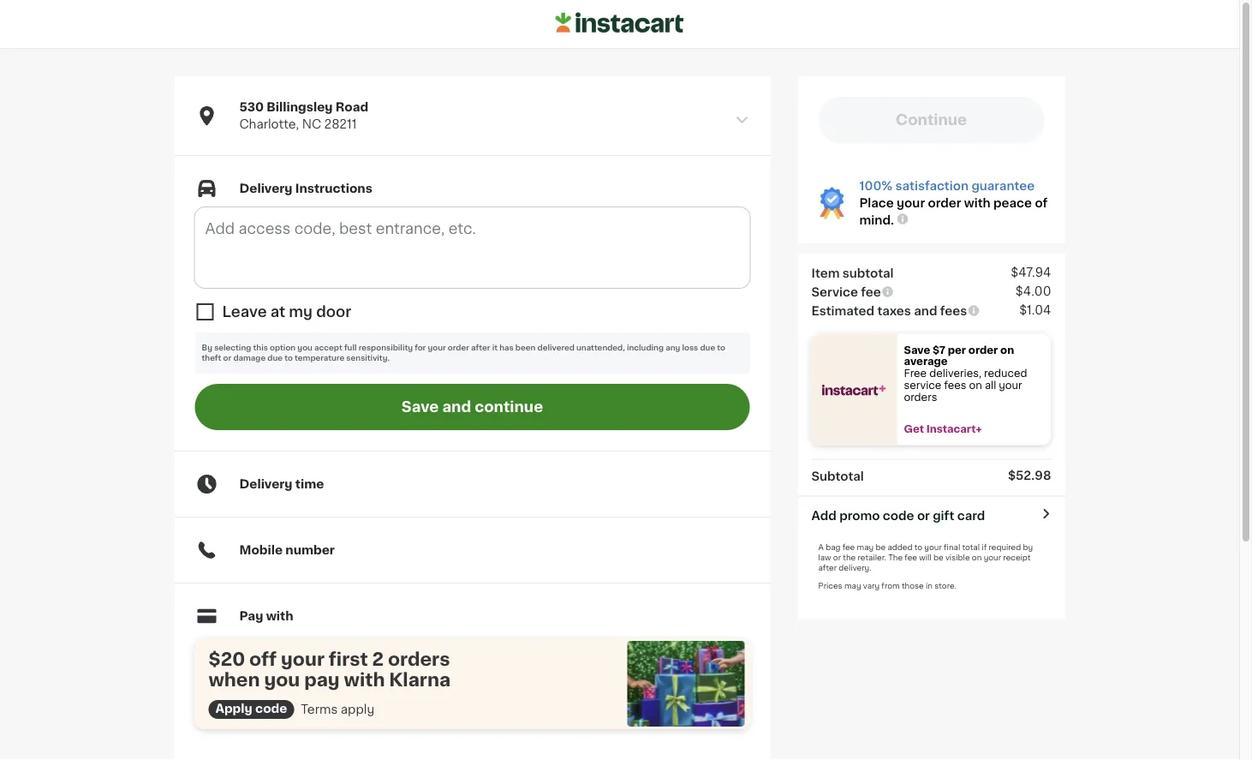 Task type: locate. For each thing, give the bounding box(es) containing it.
fees down "deliveries,"
[[945, 380, 967, 390]]

terms
[[301, 704, 338, 716]]

be up 'retailer.'
[[876, 543, 886, 551]]

on up reduced
[[1001, 345, 1015, 355]]

visible
[[946, 554, 970, 561]]

your up more info about 100% satisfaction guarantee icon
[[897, 197, 925, 209]]

delivered
[[538, 344, 575, 352]]

bag
[[826, 543, 841, 551]]

save up average
[[904, 345, 931, 355]]

apply code
[[216, 703, 287, 715]]

may inside the a bag fee may be added to your final total if required by law or the retailer. the fee will be visible on your receipt after delivery.
[[857, 543, 874, 551]]

0 horizontal spatial with
[[266, 610, 294, 622]]

your inside by selecting this option you accept full responsibility for your order after it has been delivered unattended, including any loss due to theft or damage due to temperature sensitivity.
[[428, 344, 446, 352]]

and right taxes
[[915, 305, 938, 317]]

your down reduced
[[999, 380, 1023, 390]]

fees up 'per'
[[941, 305, 968, 317]]

to right loss
[[717, 344, 726, 352]]

instacart+
[[927, 424, 983, 434]]

2 horizontal spatial or
[[918, 509, 930, 521]]

those
[[902, 582, 924, 590]]

order right 'per'
[[969, 345, 998, 355]]

order inside place your order with peace of mind.
[[928, 197, 962, 209]]

and
[[915, 305, 938, 317], [442, 400, 471, 414]]

0 vertical spatial with
[[965, 197, 991, 209]]

2 horizontal spatial order
[[969, 345, 998, 355]]

damage
[[233, 354, 266, 362]]

0 horizontal spatial to
[[285, 354, 293, 362]]

0 horizontal spatial order
[[448, 344, 469, 352]]

may
[[857, 543, 874, 551], [845, 582, 862, 590]]

code
[[883, 509, 915, 521], [255, 703, 287, 715]]

save and continue button
[[195, 384, 750, 430]]

place
[[860, 197, 894, 209]]

$47.94
[[1011, 266, 1052, 278]]

your right for at the top
[[428, 344, 446, 352]]

2 vertical spatial on
[[972, 554, 982, 561]]

your down if
[[984, 554, 1002, 561]]

be
[[876, 543, 886, 551], [934, 554, 944, 561]]

fee
[[861, 286, 881, 298], [843, 543, 855, 551], [905, 554, 918, 561]]

2
[[372, 650, 384, 668]]

orders down service
[[904, 392, 938, 402]]

order left it
[[448, 344, 469, 352]]

None text field
[[195, 207, 750, 288]]

charlotte,
[[239, 118, 299, 130]]

2 horizontal spatial to
[[915, 543, 923, 551]]

to inside the a bag fee may be added to your final total if required by law or the retailer. the fee will be visible on your receipt after delivery.
[[915, 543, 923, 551]]

1 horizontal spatial or
[[834, 554, 841, 561]]

0 vertical spatial or
[[223, 354, 232, 362]]

0 horizontal spatial fee
[[843, 543, 855, 551]]

on inside the a bag fee may be added to your final total if required by law or the retailer. the fee will be visible on your receipt after delivery.
[[972, 554, 982, 561]]

0 vertical spatial after
[[471, 344, 491, 352]]

1 vertical spatial code
[[255, 703, 287, 715]]

on left "all"
[[970, 380, 983, 390]]

1 horizontal spatial after
[[819, 564, 837, 572]]

0 vertical spatial save
[[904, 345, 931, 355]]

1 vertical spatial and
[[442, 400, 471, 414]]

save for save $7 per order on average free deliveries, reduced service fees on all your orders
[[904, 345, 931, 355]]

to down option at the top of page
[[285, 354, 293, 362]]

be right will at the right bottom
[[934, 554, 944, 561]]

code inside add promo code or gift card button
[[883, 509, 915, 521]]

1 vertical spatial or
[[918, 509, 930, 521]]

delivery left the time
[[239, 478, 293, 490]]

on down total at the right bottom of page
[[972, 554, 982, 561]]

leave
[[222, 304, 267, 319]]

delivery
[[239, 183, 293, 195], [239, 478, 293, 490]]

per
[[948, 345, 967, 355]]

orders inside save $7 per order on average free deliveries, reduced service fees on all your orders
[[904, 392, 938, 402]]

2 vertical spatial with
[[344, 671, 385, 689]]

due right loss
[[700, 344, 716, 352]]

or inside button
[[918, 509, 930, 521]]

at
[[271, 304, 286, 319]]

$20 off your first 2 orders when you pay with klarna
[[209, 650, 451, 689]]

delivery address image
[[735, 112, 750, 128]]

pay
[[304, 671, 340, 689]]

1 vertical spatial fees
[[945, 380, 967, 390]]

1 horizontal spatial orders
[[904, 392, 938, 402]]

save for save and continue
[[402, 400, 439, 414]]

unattended,
[[577, 344, 625, 352]]

1 delivery from the top
[[239, 183, 293, 195]]

2 vertical spatial or
[[834, 554, 841, 561]]

to
[[717, 344, 726, 352], [285, 354, 293, 362], [915, 543, 923, 551]]

0 horizontal spatial orders
[[388, 650, 450, 668]]

0 horizontal spatial and
[[442, 400, 471, 414]]

0 horizontal spatial save
[[402, 400, 439, 414]]

has
[[500, 344, 514, 352]]

1 vertical spatial be
[[934, 554, 944, 561]]

1 vertical spatial delivery
[[239, 478, 293, 490]]

a
[[819, 543, 824, 551]]

satisfaction
[[896, 180, 969, 192]]

due down option at the top of page
[[268, 354, 283, 362]]

by selecting this option you accept full responsibility for your order after it has been delivered unattended, including any loss due to theft or damage due to temperature sensitivity.
[[202, 344, 726, 362]]

0 vertical spatial on
[[1001, 345, 1015, 355]]

1 vertical spatial to
[[285, 354, 293, 362]]

or down bag
[[834, 554, 841, 561]]

2 horizontal spatial with
[[965, 197, 991, 209]]

order
[[928, 197, 962, 209], [448, 344, 469, 352], [969, 345, 998, 355]]

$52.98
[[1008, 469, 1052, 481]]

1 vertical spatial may
[[845, 582, 862, 590]]

2 delivery from the top
[[239, 478, 293, 490]]

0 vertical spatial may
[[857, 543, 874, 551]]

required
[[989, 543, 1022, 551]]

peace
[[994, 197, 1033, 209]]

time
[[295, 478, 324, 490]]

1 horizontal spatial with
[[344, 671, 385, 689]]

100%
[[860, 180, 893, 192]]

the
[[889, 554, 903, 561]]

added
[[888, 543, 913, 551]]

to up will at the right bottom
[[915, 543, 923, 551]]

save and continue
[[402, 400, 543, 414]]

fee up the the
[[843, 543, 855, 551]]

or down selecting
[[223, 354, 232, 362]]

0 vertical spatial due
[[700, 344, 716, 352]]

0 horizontal spatial due
[[268, 354, 283, 362]]

been
[[516, 344, 536, 352]]

0 vertical spatial you
[[298, 344, 313, 352]]

28211
[[324, 118, 357, 130]]

service
[[904, 380, 942, 390]]

0 vertical spatial orders
[[904, 392, 938, 402]]

fee down subtotal
[[861, 286, 881, 298]]

on
[[1001, 345, 1015, 355], [970, 380, 983, 390], [972, 554, 982, 561]]

get instacart+
[[904, 424, 983, 434]]

save inside save $7 per order on average free deliveries, reduced service fees on all your orders
[[904, 345, 931, 355]]

1 horizontal spatial to
[[717, 344, 726, 352]]

orders
[[904, 392, 938, 402], [388, 650, 450, 668]]

my
[[289, 304, 313, 319]]

promo
[[840, 509, 880, 521]]

0 horizontal spatial after
[[471, 344, 491, 352]]

$1.04
[[1020, 304, 1052, 316]]

0 vertical spatial fee
[[861, 286, 881, 298]]

you up 'temperature'
[[298, 344, 313, 352]]

orders up klarna
[[388, 650, 450, 668]]

with
[[965, 197, 991, 209], [266, 610, 294, 622], [344, 671, 385, 689]]

delivery down charlotte,
[[239, 183, 293, 195]]

you
[[298, 344, 313, 352], [264, 671, 300, 689]]

1 vertical spatial you
[[264, 671, 300, 689]]

0 vertical spatial code
[[883, 509, 915, 521]]

your
[[897, 197, 925, 209], [428, 344, 446, 352], [999, 380, 1023, 390], [925, 543, 942, 551], [984, 554, 1002, 561], [281, 650, 325, 668]]

of
[[1035, 197, 1048, 209]]

apply
[[341, 704, 375, 716]]

service fee
[[812, 286, 881, 298]]

with right pay
[[266, 610, 294, 622]]

fee left will at the right bottom
[[905, 554, 918, 561]]

0 vertical spatial be
[[876, 543, 886, 551]]

code right apply
[[255, 703, 287, 715]]

code up the added
[[883, 509, 915, 521]]

estimated
[[812, 305, 875, 317]]

1 horizontal spatial save
[[904, 345, 931, 355]]

1 vertical spatial orders
[[388, 650, 450, 668]]

you down off
[[264, 671, 300, 689]]

may down delivery.
[[845, 582, 862, 590]]

delivery instructions
[[239, 183, 373, 195]]

0 horizontal spatial or
[[223, 354, 232, 362]]

and left continue
[[442, 400, 471, 414]]

or
[[223, 354, 232, 362], [918, 509, 930, 521], [834, 554, 841, 561]]

1 vertical spatial save
[[402, 400, 439, 414]]

1 horizontal spatial and
[[915, 305, 938, 317]]

2 vertical spatial to
[[915, 543, 923, 551]]

service
[[812, 286, 859, 298]]

when
[[209, 671, 260, 689]]

save
[[904, 345, 931, 355], [402, 400, 439, 414]]

1 vertical spatial after
[[819, 564, 837, 572]]

after left it
[[471, 344, 491, 352]]

save inside 'button'
[[402, 400, 439, 414]]

order down 100% satisfaction guarantee
[[928, 197, 962, 209]]

your up pay
[[281, 650, 325, 668]]

taxes
[[878, 305, 912, 317]]

0 vertical spatial delivery
[[239, 183, 293, 195]]

1 vertical spatial with
[[266, 610, 294, 622]]

after down law
[[819, 564, 837, 572]]

0 horizontal spatial code
[[255, 703, 287, 715]]

1 horizontal spatial order
[[928, 197, 962, 209]]

with down 2
[[344, 671, 385, 689]]

with inside $20 off your first 2 orders when you pay with klarna
[[344, 671, 385, 689]]

1 horizontal spatial be
[[934, 554, 944, 561]]

2 horizontal spatial fee
[[905, 554, 918, 561]]

1 horizontal spatial fee
[[861, 286, 881, 298]]

the
[[843, 554, 856, 561]]

1 horizontal spatial code
[[883, 509, 915, 521]]

with down guarantee on the right
[[965, 197, 991, 209]]

or left gift
[[918, 509, 930, 521]]

nc
[[302, 118, 321, 130]]

add promo code or gift card button
[[812, 507, 986, 524]]

from
[[882, 582, 900, 590]]

will
[[920, 554, 932, 561]]

save down for at the top
[[402, 400, 439, 414]]

may up 'retailer.'
[[857, 543, 874, 551]]



Task type: describe. For each thing, give the bounding box(es) containing it.
mind.
[[860, 214, 894, 226]]

your up will at the right bottom
[[925, 543, 942, 551]]

average
[[904, 357, 948, 366]]

$7
[[933, 345, 946, 355]]

with inside place your order with peace of mind.
[[965, 197, 991, 209]]

home image
[[556, 10, 684, 36]]

you inside by selecting this option you accept full responsibility for your order after it has been delivered unattended, including any loss due to theft or damage due to temperature sensitivity.
[[298, 344, 313, 352]]

full
[[344, 344, 357, 352]]

receipt
[[1004, 554, 1031, 561]]

deliveries,
[[930, 368, 982, 378]]

card
[[958, 509, 986, 521]]

selecting
[[214, 344, 251, 352]]

1 vertical spatial fee
[[843, 543, 855, 551]]

by
[[202, 344, 212, 352]]

more info about 100% satisfaction guarantee image
[[896, 212, 910, 226]]

0 vertical spatial and
[[915, 305, 938, 317]]

if
[[982, 543, 987, 551]]

100% satisfaction guarantee
[[860, 180, 1035, 192]]

theft
[[202, 354, 221, 362]]

vary
[[864, 582, 880, 590]]

after inside the a bag fee may be added to your final total if required by law or the retailer. the fee will be visible on your receipt after delivery.
[[819, 564, 837, 572]]

orders inside $20 off your first 2 orders when you pay with klarna
[[388, 650, 450, 668]]

pay
[[239, 610, 263, 622]]

option
[[270, 344, 296, 352]]

responsibility
[[359, 344, 413, 352]]

530 billingsley road charlotte, nc 28211
[[239, 101, 369, 130]]

delivery.
[[839, 564, 872, 572]]

or inside the a bag fee may be added to your final total if required by law or the retailer. the fee will be visible on your receipt after delivery.
[[834, 554, 841, 561]]

order inside save $7 per order on average free deliveries, reduced service fees on all your orders
[[969, 345, 998, 355]]

instructions
[[295, 183, 373, 195]]

1 horizontal spatial due
[[700, 344, 716, 352]]

delivery for delivery instructions
[[239, 183, 293, 195]]

you inside $20 off your first 2 orders when you pay with klarna
[[264, 671, 300, 689]]

billingsley
[[267, 101, 333, 113]]

pay with
[[239, 610, 294, 622]]

0 vertical spatial fees
[[941, 305, 968, 317]]

add promo code or gift card
[[812, 509, 986, 521]]

total
[[963, 543, 980, 551]]

your inside $20 off your first 2 orders when you pay with klarna
[[281, 650, 325, 668]]

law
[[819, 554, 832, 561]]

get instacart+ button
[[898, 423, 1052, 435]]

2 vertical spatial fee
[[905, 554, 918, 561]]

subtotal
[[812, 470, 864, 482]]

delivery time
[[239, 478, 324, 490]]

continue
[[475, 400, 543, 414]]

store.
[[935, 582, 957, 590]]

order inside by selecting this option you accept full responsibility for your order after it has been delivered unattended, including any loss due to theft or damage due to temperature sensitivity.
[[448, 344, 469, 352]]

after inside by selecting this option you accept full responsibility for your order after it has been delivered unattended, including any loss due to theft or damage due to temperature sensitivity.
[[471, 344, 491, 352]]

fees inside save $7 per order on average free deliveries, reduced service fees on all your orders
[[945, 380, 967, 390]]

door
[[316, 304, 351, 319]]

subtotal
[[843, 267, 894, 279]]

place your order with peace of mind.
[[860, 197, 1048, 226]]

by
[[1024, 543, 1034, 551]]

free
[[904, 368, 927, 378]]

temperature
[[295, 354, 345, 362]]

prices
[[819, 582, 843, 590]]

first
[[329, 650, 368, 668]]

your inside save $7 per order on average free deliveries, reduced service fees on all your orders
[[999, 380, 1023, 390]]

it
[[492, 344, 498, 352]]

prices may vary from those in store.
[[819, 582, 957, 590]]

item
[[812, 267, 840, 279]]

including
[[627, 344, 664, 352]]

mobile number
[[239, 544, 335, 556]]

mobile
[[239, 544, 283, 556]]

final
[[944, 543, 961, 551]]

klarna
[[389, 671, 451, 689]]

item subtotal
[[812, 267, 894, 279]]

$4.00
[[1016, 285, 1052, 297]]

in
[[926, 582, 933, 590]]

off
[[249, 650, 277, 668]]

for
[[415, 344, 426, 352]]

estimated taxes and fees
[[812, 305, 968, 317]]

and inside 'button'
[[442, 400, 471, 414]]

terms apply
[[301, 704, 375, 716]]

1 vertical spatial due
[[268, 354, 283, 362]]

or inside by selecting this option you accept full responsibility for your order after it has been delivered unattended, including any loss due to theft or damage due to temperature sensitivity.
[[223, 354, 232, 362]]

your inside place your order with peace of mind.
[[897, 197, 925, 209]]

0 vertical spatial to
[[717, 344, 726, 352]]

sensitivity.
[[346, 354, 390, 362]]

gift
[[933, 509, 955, 521]]

apply
[[216, 703, 253, 715]]

save $7 per order on average free deliveries, reduced service fees on all your orders
[[904, 345, 1030, 402]]

leave at my door
[[222, 304, 351, 319]]

delivery for delivery time
[[239, 478, 293, 490]]

road
[[336, 101, 369, 113]]

accept
[[315, 344, 342, 352]]

number
[[286, 544, 335, 556]]

0 horizontal spatial be
[[876, 543, 886, 551]]

reduced
[[985, 368, 1028, 378]]

retailer.
[[858, 554, 887, 561]]

1 vertical spatial on
[[970, 380, 983, 390]]

$20
[[209, 650, 245, 668]]

all
[[985, 380, 997, 390]]

530
[[239, 101, 264, 113]]

guarantee
[[972, 180, 1035, 192]]



Task type: vqa. For each thing, say whether or not it's contained in the screenshot.
Off
yes



